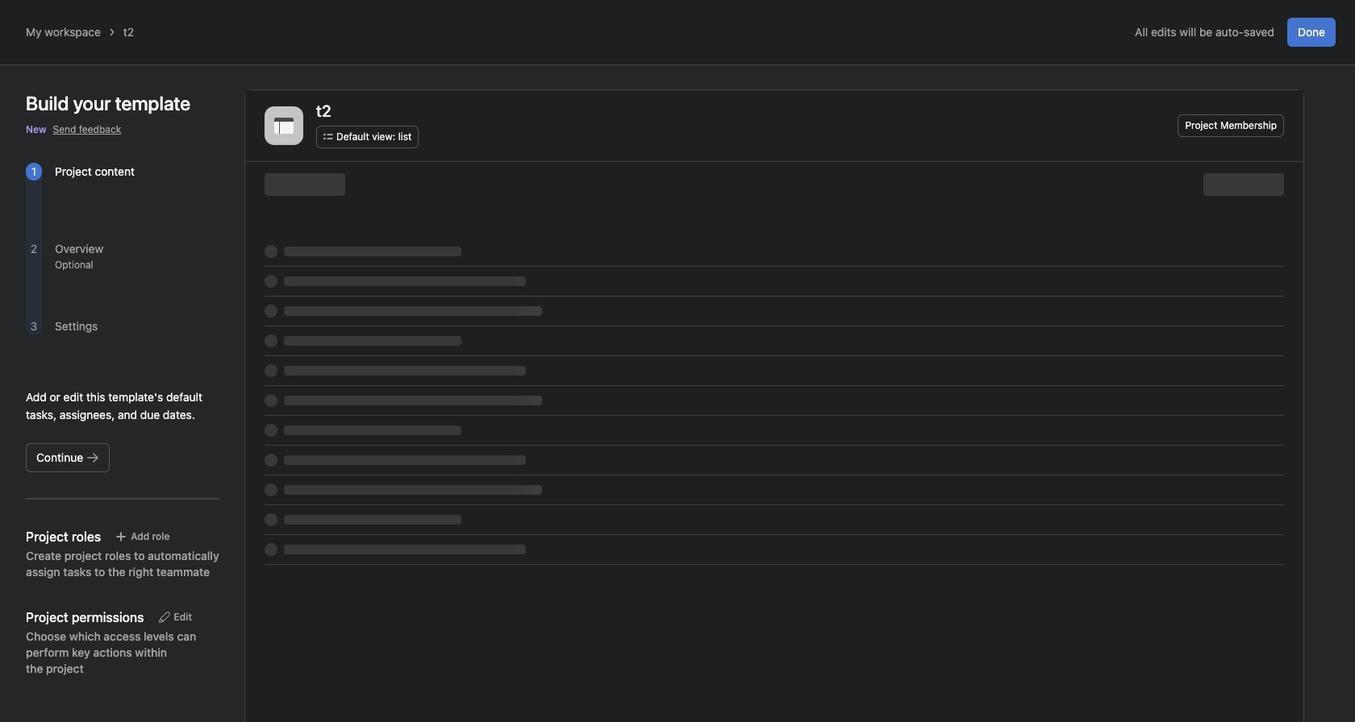 Task type: vqa. For each thing, say whether or not it's contained in the screenshot.
add role ICON
yes



Task type: describe. For each thing, give the bounding box(es) containing it.
edit permissions image
[[158, 612, 171, 625]]

add role image
[[115, 531, 128, 544]]



Task type: locate. For each thing, give the bounding box(es) containing it.
template image
[[274, 116, 294, 136]]



